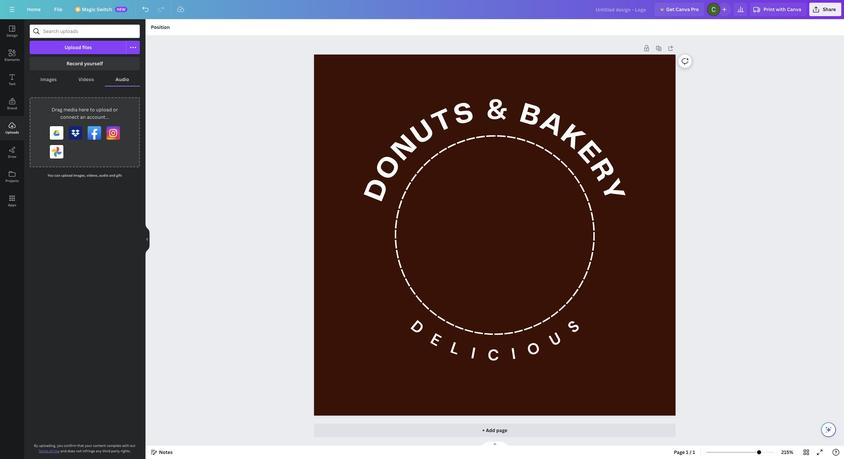 Task type: vqa. For each thing, say whether or not it's contained in the screenshot.
the #ffffff image
no



Task type: locate. For each thing, give the bounding box(es) containing it.
brand button
[[0, 92, 24, 116]]

get canva pro
[[667, 6, 699, 12]]

0 vertical spatial with
[[777, 6, 787, 12]]

1 horizontal spatial 1
[[693, 450, 696, 456]]

0 vertical spatial and
[[109, 173, 115, 178]]

projects button
[[0, 165, 24, 189]]

d for d
[[361, 176, 395, 205]]

uploads
[[5, 130, 19, 135]]

here
[[79, 107, 89, 113]]

0 horizontal spatial canva
[[676, 6, 690, 12]]

of
[[49, 450, 53, 454]]

t
[[429, 106, 458, 139]]

2 1 from the left
[[693, 450, 696, 456]]

canva right 'print'
[[788, 6, 802, 12]]

0 horizontal spatial u
[[408, 116, 440, 150]]

0 vertical spatial d
[[361, 176, 395, 205]]

d for d e l
[[407, 317, 428, 339]]

print with canva button
[[751, 3, 807, 16]]

record
[[67, 60, 83, 67]]

1 horizontal spatial upload
[[96, 107, 112, 113]]

1 vertical spatial with
[[122, 444, 129, 449]]

upload
[[96, 107, 112, 113], [61, 173, 73, 178]]

party
[[111, 450, 120, 454]]

terms
[[39, 450, 49, 454]]

0 horizontal spatial upload
[[61, 173, 73, 178]]

i right c
[[510, 344, 517, 365]]

notes
[[159, 450, 173, 456]]

0 vertical spatial o
[[372, 151, 407, 186]]

uploading,
[[39, 444, 56, 449]]

1 left /
[[687, 450, 689, 456]]

canva assistant image
[[825, 427, 833, 435]]

upload right can
[[61, 173, 73, 178]]

infringe
[[83, 450, 95, 454]]

yourself
[[84, 60, 103, 67]]

1 vertical spatial and
[[60, 450, 67, 454]]

o u s
[[525, 317, 584, 361]]

u
[[408, 116, 440, 150], [546, 329, 565, 352]]

1 horizontal spatial e
[[573, 137, 606, 169]]

and left the gifs
[[109, 173, 115, 178]]

Design title text field
[[591, 3, 653, 16]]

upload files button
[[30, 41, 126, 54]]

1 vertical spatial e
[[427, 330, 445, 352]]

s
[[452, 99, 477, 131], [564, 317, 584, 338]]

uploads button
[[0, 116, 24, 141]]

1 horizontal spatial i
[[510, 344, 517, 365]]

you
[[48, 173, 54, 178]]

0 horizontal spatial s
[[452, 99, 477, 131]]

videos,
[[87, 173, 98, 178]]

1 right /
[[693, 450, 696, 456]]

text button
[[0, 68, 24, 92]]

upload up account...
[[96, 107, 112, 113]]

with
[[777, 6, 787, 12], [122, 444, 129, 449]]

i
[[469, 344, 477, 364], [510, 344, 517, 365]]

print with canva
[[764, 6, 802, 12]]

complies
[[107, 444, 121, 449]]

0 horizontal spatial d
[[361, 176, 395, 205]]

e inside d e l
[[427, 330, 445, 352]]

content
[[93, 444, 106, 449]]

1 horizontal spatial d
[[407, 317, 428, 339]]

e
[[573, 137, 606, 169], [427, 330, 445, 352]]

drag media here to upload or connect an account...
[[52, 107, 118, 120]]

1 canva from the left
[[676, 6, 690, 12]]

main menu bar
[[0, 0, 845, 19]]

0 vertical spatial upload
[[96, 107, 112, 113]]

upload
[[65, 44, 81, 51]]

Search uploads search field
[[43, 25, 136, 38]]

record yourself
[[67, 60, 103, 67]]

print
[[764, 6, 775, 12]]

1 1 from the left
[[687, 450, 689, 456]]

apps button
[[0, 189, 24, 213]]

page
[[674, 450, 685, 456]]

o inside o u s
[[525, 338, 543, 361]]

1 horizontal spatial o
[[525, 338, 543, 361]]

account...
[[87, 114, 109, 120]]

design button
[[0, 19, 24, 44]]

1 horizontal spatial with
[[777, 6, 787, 12]]

position
[[151, 24, 170, 30]]

1 vertical spatial d
[[407, 317, 428, 339]]

1 horizontal spatial u
[[546, 329, 565, 352]]

1 horizontal spatial s
[[564, 317, 584, 338]]

audio
[[116, 76, 129, 83]]

hide image
[[145, 223, 150, 256]]

canva left pro
[[676, 6, 690, 12]]

d inside d e l
[[407, 317, 428, 339]]

by uploading, you confirm that your content complies with our terms of use and does not infringe any third party rights.
[[34, 444, 136, 454]]

1 vertical spatial u
[[546, 329, 565, 352]]

o for o u s
[[525, 338, 543, 361]]

1 vertical spatial s
[[564, 317, 584, 338]]

with up rights.
[[122, 444, 129, 449]]

y
[[596, 177, 629, 205]]

0 horizontal spatial e
[[427, 330, 445, 352]]

share button
[[810, 3, 842, 16]]

1 vertical spatial o
[[525, 338, 543, 361]]

you
[[57, 444, 63, 449]]

images button
[[30, 73, 68, 86]]

d
[[361, 176, 395, 205], [407, 317, 428, 339]]

i right l
[[469, 344, 477, 364]]

0 horizontal spatial 1
[[687, 450, 689, 456]]

canva inside print with canva dropdown button
[[788, 6, 802, 12]]

0 horizontal spatial and
[[60, 450, 67, 454]]

pro
[[692, 6, 699, 12]]

0 vertical spatial u
[[408, 116, 440, 150]]

canva
[[676, 6, 690, 12], [788, 6, 802, 12]]

o
[[372, 151, 407, 186], [525, 338, 543, 361]]

images
[[40, 76, 57, 83]]

magic
[[82, 6, 96, 12]]

1 horizontal spatial canva
[[788, 6, 802, 12]]

and down you
[[60, 450, 67, 454]]

share
[[823, 6, 837, 12]]

0 horizontal spatial with
[[122, 444, 129, 449]]

2 canva from the left
[[788, 6, 802, 12]]

1 vertical spatial upload
[[61, 173, 73, 178]]

with right 'print'
[[777, 6, 787, 12]]

elements button
[[0, 44, 24, 68]]

canva inside get canva pro button
[[676, 6, 690, 12]]

0 horizontal spatial o
[[372, 151, 407, 186]]

b
[[517, 100, 544, 132]]

215%
[[782, 450, 794, 456]]

can
[[54, 173, 60, 178]]



Task type: describe. For each thing, give the bounding box(es) containing it.
connect
[[60, 114, 79, 120]]

videos
[[78, 76, 94, 83]]

+ add page
[[483, 428, 508, 434]]

projects
[[5, 179, 19, 183]]

elements
[[4, 57, 20, 62]]

s inside o u s
[[564, 317, 584, 338]]

by
[[34, 444, 38, 449]]

to
[[90, 107, 95, 113]]

n
[[388, 131, 423, 166]]

+ add page button
[[314, 425, 676, 438]]

home link
[[22, 3, 46, 16]]

0 vertical spatial e
[[573, 137, 606, 169]]

1 horizontal spatial and
[[109, 173, 115, 178]]

215% button
[[777, 448, 799, 459]]

/
[[690, 450, 692, 456]]

draw button
[[0, 141, 24, 165]]

use
[[54, 450, 60, 454]]

or
[[113, 107, 118, 113]]

0 vertical spatial s
[[452, 99, 477, 131]]

drag
[[52, 107, 62, 113]]

with inside by uploading, you confirm that your content complies with our terms of use and does not infringe any third party rights.
[[122, 444, 129, 449]]

page 1 / 1
[[674, 450, 696, 456]]

you can upload images, videos, audio and gifs
[[48, 173, 122, 178]]

show pages image
[[479, 442, 511, 447]]

audio button
[[105, 73, 140, 86]]

notes button
[[148, 448, 176, 459]]

magic switch
[[82, 6, 112, 12]]

+
[[483, 428, 485, 434]]

upload files
[[65, 44, 92, 51]]

position button
[[148, 22, 173, 33]]

terms of use link
[[39, 450, 60, 454]]

brand
[[7, 106, 17, 111]]

side panel tab list
[[0, 19, 24, 213]]

text
[[9, 82, 16, 86]]

images,
[[73, 173, 86, 178]]

design
[[7, 33, 18, 38]]

does
[[67, 450, 75, 454]]

get
[[667, 6, 675, 12]]

k
[[556, 121, 590, 155]]

get canva pro button
[[655, 3, 705, 16]]

d e l
[[407, 317, 463, 360]]

new
[[117, 7, 126, 12]]

file button
[[49, 3, 68, 16]]

o for o
[[372, 151, 407, 186]]

upload inside drag media here to upload or connect an account...
[[96, 107, 112, 113]]

and inside by uploading, you confirm that your content complies with our terms of use and does not infringe any third party rights.
[[60, 450, 67, 454]]

media
[[64, 107, 78, 113]]

add
[[486, 428, 496, 434]]

videos button
[[68, 73, 105, 86]]

switch
[[97, 6, 112, 12]]

third
[[102, 450, 110, 454]]

audio
[[99, 173, 108, 178]]

u inside o u s
[[546, 329, 565, 352]]

draw
[[8, 154, 16, 159]]

0 horizontal spatial i
[[469, 344, 477, 364]]

page
[[497, 428, 508, 434]]

confirm
[[64, 444, 76, 449]]

your
[[85, 444, 92, 449]]

r
[[585, 155, 619, 186]]

our
[[130, 444, 136, 449]]

rights.
[[121, 450, 131, 454]]

a
[[537, 108, 569, 142]]

&
[[487, 97, 509, 125]]

any
[[96, 450, 102, 454]]

record yourself button
[[30, 57, 140, 70]]

with inside dropdown button
[[777, 6, 787, 12]]

l
[[448, 338, 463, 360]]

files
[[82, 44, 92, 51]]

not
[[76, 450, 82, 454]]

home
[[27, 6, 41, 12]]

gifs
[[116, 173, 122, 178]]

file
[[54, 6, 62, 12]]

c
[[488, 346, 499, 366]]

an
[[80, 114, 86, 120]]

apps
[[8, 203, 16, 208]]



